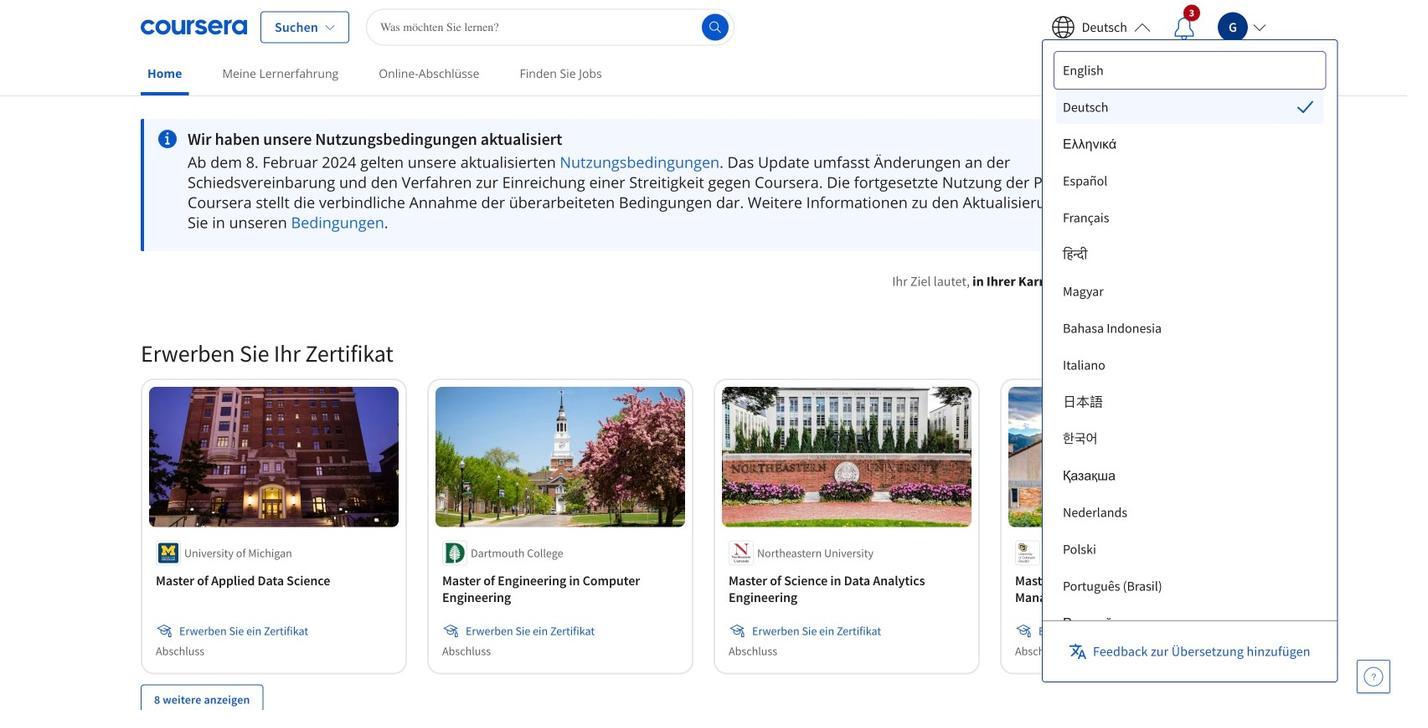Task type: describe. For each thing, give the bounding box(es) containing it.
hilfe center image
[[1364, 667, 1384, 687]]

informationen: wir haben unsere nutzungsbedingungen aktualisiert element
[[188, 129, 1134, 149]]



Task type: vqa. For each thing, say whether or not it's contained in the screenshot.
menu
yes



Task type: locate. For each thing, give the bounding box(es) containing it.
menu
[[1057, 54, 1325, 711]]

None search field
[[366, 9, 735, 46]]

coursera image
[[141, 14, 247, 41]]

main content
[[0, 98, 1408, 711]]

sammlung erwerben sie ihr zertifikat element
[[131, 312, 1277, 711]]

radio item
[[1057, 91, 1325, 124]]



